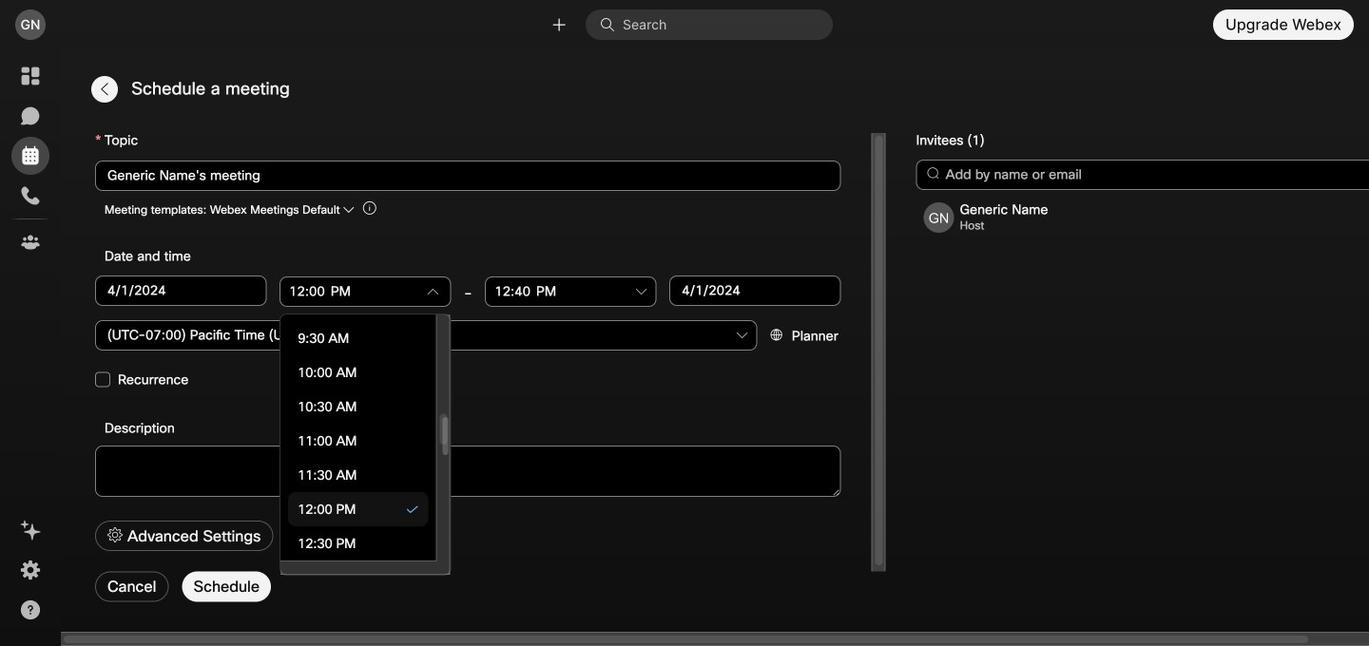 Task type: vqa. For each thing, say whether or not it's contained in the screenshot.
navigation
yes



Task type: describe. For each thing, give the bounding box(es) containing it.
webex tab list
[[11, 57, 49, 261]]



Task type: locate. For each thing, give the bounding box(es) containing it.
navigation
[[0, 49, 61, 647]]



